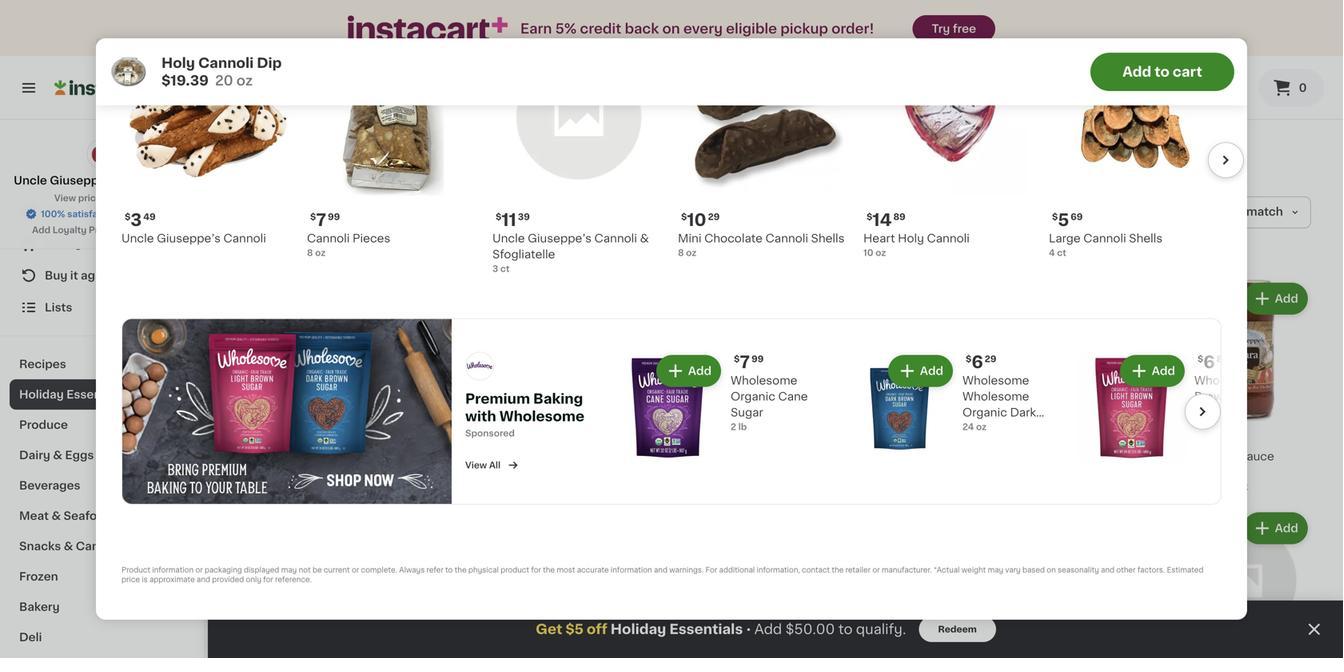 Task type: vqa. For each thing, say whether or not it's contained in the screenshot.
100%
yes



Task type: locate. For each thing, give the bounding box(es) containing it.
2 vertical spatial 99
[[880, 431, 892, 440]]

oz inside heart holy cannoli 10 oz
[[876, 249, 886, 257]]

meat
[[19, 511, 49, 522]]

giuseppe's inside uncle giuseppe's cheese ravioli
[[895, 451, 958, 463]]

for
[[706, 567, 717, 575]]

brown
[[1194, 391, 1230, 402], [963, 423, 998, 434]]

99 up cannoli pieces 8 oz
[[328, 213, 340, 221]]

sugar inside the wholesome organic cane sugar 2 lb
[[731, 407, 763, 418]]

wholesome down $ 6 29
[[963, 375, 1029, 386]]

$ 7 99 for cannoli pieces
[[310, 212, 340, 229]]

6 up wholesome wholesome organic dark brown sugar
[[972, 354, 983, 371]]

wholesome for brown
[[1194, 375, 1261, 386]]

6 up ug
[[1178, 430, 1190, 447]]

wholesome inside wholesome light brown sugar 24 oz
[[1194, 375, 1261, 386]]

recipes link
[[10, 349, 194, 380]]

sugar down light
[[1233, 391, 1265, 402]]

on right back
[[662, 22, 680, 36]]

1 horizontal spatial for
[[531, 567, 541, 575]]

$17.09 element
[[1014, 428, 1156, 449]]

the left physical
[[455, 567, 467, 575]]

in down marinara
[[1212, 483, 1221, 492]]

0 horizontal spatial 20
[[215, 74, 233, 88]]

wholesome, bring premium baking to your table image
[[122, 319, 452, 505], [465, 352, 494, 381]]

to inside "product information or packaging displayed may not be current or complete. always refer to the physical product for the most accurate information and warnings. for additional information, contact the retailer or manufacturer. *actual weight may vary based on seasonality and other factors. estimated price is approximate and provided only for reference."
[[445, 567, 453, 575]]

$ for cannoli pieces
[[310, 213, 316, 221]]

all left the stores at the top of the page
[[168, 84, 179, 93]]

1 horizontal spatial dip
[[469, 451, 489, 463]]

99 up the wholesome organic cane sugar 2 lb
[[751, 355, 764, 364]]

uncle inside uncle giuseppe's cheese ravioli
[[859, 451, 892, 463]]

$ 7 99 inside product group
[[310, 212, 340, 229]]

stock
[[294, 483, 319, 492], [448, 483, 474, 492], [1223, 483, 1248, 492]]

& left candy
[[64, 541, 73, 552]]

many
[[256, 483, 281, 492], [411, 483, 436, 492], [1185, 483, 1210, 492]]

add inside button
[[1122, 65, 1151, 79]]

26 29
[[713, 430, 749, 447]]

2 stock from the left
[[448, 483, 474, 492]]

0 horizontal spatial all
[[168, 84, 179, 93]]

many in stock down marinara
[[1185, 483, 1248, 492]]

0 horizontal spatial giuseppe's
[[157, 233, 221, 244]]

0 vertical spatial essentials
[[340, 140, 465, 163]]

1 horizontal spatial holy
[[395, 451, 421, 463]]

1 horizontal spatial 99
[[751, 355, 764, 364]]

wholesome organic cane sugar 2 lb
[[731, 375, 808, 432]]

1 vertical spatial ct
[[500, 265, 510, 273]]

essentials inside 'treatment tracker modal' dialog
[[669, 623, 743, 637]]

29 right 2
[[737, 431, 749, 440]]

2 vertical spatial sugar
[[1001, 423, 1033, 434]]

1 horizontal spatial 6
[[1178, 430, 1190, 447]]

1 many in stock from the left
[[256, 483, 319, 492]]

satisfaction
[[67, 210, 121, 219]]

in down stuffed shells 12 ct
[[283, 483, 291, 492]]

wholesome inside the wholesome organic cane sugar 2 lb
[[731, 375, 797, 386]]

by
[[1168, 82, 1184, 94]]

1 vertical spatial sugar
[[731, 407, 763, 418]]

6 89
[[1178, 430, 1203, 447]]

heart holy cannoli 10 oz
[[863, 233, 970, 257]]

0 horizontal spatial brown
[[963, 423, 998, 434]]

3 down sfogliatelle
[[492, 265, 498, 273]]

physical
[[468, 567, 499, 575]]

$ up cannoli pieces 8 oz
[[310, 213, 316, 221]]

approximate
[[149, 577, 195, 584]]

29 up wholesome wholesome organic dark brown sugar
[[985, 355, 996, 364]]

1 horizontal spatial 39
[[518, 213, 530, 221]]

2 horizontal spatial 6
[[1203, 354, 1215, 371]]

the left retailer
[[832, 567, 844, 575]]

2 or from the left
[[352, 567, 359, 575]]

$ 10 29 inside product group
[[681, 212, 720, 229]]

$ 10 29 for stuffed shells
[[243, 430, 282, 447]]

uncle down 11
[[492, 233, 525, 244]]

1 vertical spatial for
[[263, 577, 273, 584]]

89 inside $ 6 89
[[1217, 355, 1229, 364]]

2 in from the left
[[438, 483, 446, 492]]

0 vertical spatial 89
[[893, 213, 906, 221]]

$ inside $ 19 39
[[398, 431, 404, 440]]

1 horizontal spatial or
[[352, 567, 359, 575]]

many in stock inside product group
[[1185, 483, 1248, 492]]

24 oz
[[963, 423, 987, 432]]

7 up cannoli pieces 8 oz
[[316, 212, 326, 229]]

brown down $ 6 89
[[1194, 391, 1230, 402]]

the left most
[[543, 567, 555, 575]]

0
[[1299, 82, 1307, 94]]

2 horizontal spatial ct
[[1057, 249, 1066, 257]]

24 inside wholesome light brown sugar 24 oz
[[1194, 407, 1206, 416]]

29 inside 26 29
[[737, 431, 749, 440]]

0 vertical spatial 99
[[328, 213, 340, 221]]

3 many in stock from the left
[[1185, 483, 1248, 492]]

7 inside product group
[[316, 212, 326, 229]]

1 vertical spatial 24
[[963, 423, 974, 432]]

accurate
[[577, 567, 609, 575]]

2 information from the left
[[611, 567, 652, 575]]

1 vertical spatial 89
[[1217, 355, 1229, 364]]

buy
[[45, 270, 67, 281]]

wholesome inside premium baking with wholesome spo nsored
[[499, 410, 584, 424]]

1 vertical spatial brown
[[963, 423, 998, 434]]

oz inside cannoli pieces 8 oz
[[315, 249, 326, 257]]

1 the from the left
[[455, 567, 467, 575]]

0 button
[[1258, 69, 1324, 107]]

1 horizontal spatial $ 10 29
[[681, 212, 720, 229]]

6 up wholesome light brown sugar 24 oz
[[1203, 354, 1215, 371]]

0 horizontal spatial many
[[256, 483, 281, 492]]

ct right 4
[[1057, 249, 1066, 257]]

view pricing policy link
[[54, 192, 150, 205]]

3 left 49
[[131, 212, 142, 229]]

0 vertical spatial $ 7 99
[[310, 212, 340, 229]]

$ inside $ 11 39
[[496, 213, 502, 221]]

0 horizontal spatial 8
[[307, 249, 313, 257]]

pricing
[[78, 194, 110, 203]]

5
[[1058, 212, 1069, 229]]

product group containing 10
[[678, 31, 851, 259]]

many in stock for 10
[[256, 483, 319, 492]]

holy up $19.39
[[161, 56, 195, 70]]

1 horizontal spatial shells
[[811, 233, 845, 244]]

again
[[81, 270, 112, 281]]

3 stock from the left
[[1223, 483, 1248, 492]]

0 horizontal spatial 10
[[249, 430, 268, 447]]

$ up mini
[[681, 213, 687, 221]]

$ left the 69
[[1052, 213, 1058, 221]]

0 vertical spatial 20
[[215, 74, 233, 88]]

bakery link
[[10, 592, 194, 623]]

may up reference.
[[281, 567, 297, 575]]

be
[[313, 567, 322, 575]]

0 horizontal spatial wholesome, bring premium baking to your table image
[[122, 319, 452, 505]]

holy for holy cannoli dip 20 oz
[[395, 451, 421, 463]]

6 inside product group
[[1178, 430, 1190, 447]]

stock down holy cannoli dip 20 oz
[[448, 483, 474, 492]]

organic up 'lb'
[[731, 391, 775, 402]]

1 horizontal spatial may
[[988, 567, 1003, 575]]

1 horizontal spatial many in stock
[[411, 483, 474, 492]]

off
[[587, 623, 607, 637]]

uncle inside uncle giuseppe's cannoli & sfogliatelle 3 ct
[[492, 233, 525, 244]]

many down holy cannoli dip 20 oz
[[411, 483, 436, 492]]

7 up the wholesome organic cane sugar 2 lb
[[740, 354, 750, 371]]

beverages
[[19, 480, 80, 492]]

1 8 from the left
[[307, 249, 313, 257]]

many in stock down holy cannoli dip 20 oz
[[411, 483, 474, 492]]

wholesome for organic
[[963, 375, 1029, 386]]

many for 10
[[256, 483, 281, 492]]

and left the warnings.
[[654, 567, 667, 575]]

12:35pm
[[1187, 82, 1239, 94]]

many inside product group
[[1185, 483, 1210, 492]]

ct down sfogliatelle
[[500, 265, 510, 273]]

uncle up 100%
[[14, 175, 47, 186]]

None search field
[[229, 66, 670, 110]]

29 for wholesome wholesome organic dark brown sugar
[[985, 355, 996, 364]]

10 for mini chocolate cannoli shells
[[687, 212, 706, 229]]

$ 14 89
[[867, 212, 906, 229]]

sugar down dark
[[1001, 423, 1033, 434]]

29 up stuffed
[[270, 431, 282, 440]]

0 vertical spatial holiday essentials
[[240, 140, 465, 163]]

sugar up 'lb'
[[731, 407, 763, 418]]

$ inside $ 6 89
[[1198, 355, 1203, 364]]

& left eggs
[[53, 450, 62, 461]]

many in stock down stuffed shells 12 ct
[[256, 483, 319, 492]]

1 vertical spatial on
[[1047, 567, 1056, 575]]

brown inside wholesome light brown sugar 24 oz
[[1194, 391, 1230, 402]]

20 right the stores at the top of the page
[[215, 74, 233, 88]]

1 vertical spatial holiday
[[19, 389, 64, 401]]

6
[[972, 354, 983, 371], [1203, 354, 1215, 371], [1178, 430, 1190, 447]]

24
[[1194, 407, 1206, 416], [963, 423, 974, 432]]

89 inside the 6 89
[[1191, 431, 1203, 440]]

0 horizontal spatial many in stock
[[256, 483, 319, 492]]

89 right "14" in the top right of the page
[[893, 213, 906, 221]]

1 horizontal spatial all
[[489, 461, 501, 470]]

$ up the "heart"
[[867, 213, 872, 221]]

89 inside $ 14 89
[[893, 213, 906, 221]]

premium baking with wholesome spo nsored
[[465, 392, 584, 438]]

giuseppe's up sfogliatelle
[[528, 233, 592, 244]]

1 many from the left
[[256, 483, 281, 492]]

1 horizontal spatial 10
[[687, 212, 706, 229]]

99 for cannoli
[[328, 213, 340, 221]]

sfogliatelle
[[492, 249, 555, 260]]

for right product
[[531, 567, 541, 575]]

0 vertical spatial holiday
[[240, 140, 335, 163]]

8 inside mini chocolate cannoli shells 8 oz
[[678, 249, 684, 257]]

1 horizontal spatial information
[[611, 567, 652, 575]]

29
[[708, 213, 720, 221], [985, 355, 996, 364], [270, 431, 282, 440], [737, 431, 749, 440]]

most
[[557, 567, 575, 575]]

recipes
[[19, 359, 66, 370]]

1 horizontal spatial 8
[[678, 249, 684, 257]]

holy inside holy cannoli dip $19.39 20 oz
[[161, 56, 195, 70]]

2 horizontal spatial 89
[[1217, 355, 1229, 364]]

1 horizontal spatial 24
[[1194, 407, 1206, 416]]

uncle giuseppe's marketplace logo image
[[87, 139, 117, 169]]

0 vertical spatial 24
[[1194, 407, 1206, 416]]

on right based
[[1047, 567, 1056, 575]]

product group containing 7
[[307, 31, 480, 259]]

& for seafood
[[52, 511, 61, 522]]

0 horizontal spatial on
[[662, 22, 680, 36]]

$ inside $ 5 69
[[1052, 213, 1058, 221]]

29 inside $ 6 29
[[985, 355, 996, 364]]

39 right the 19
[[425, 431, 437, 440]]

ct inside stuffed shells 12 ct
[[251, 467, 261, 476]]

product
[[122, 567, 150, 575]]

2 8 from the left
[[678, 249, 684, 257]]

$ up stuffed
[[243, 431, 249, 440]]

1 horizontal spatial sugar
[[1001, 423, 1033, 434]]

all
[[168, 84, 179, 93], [489, 461, 501, 470]]

100% satisfaction guarantee
[[41, 210, 169, 219]]

add
[[258, 44, 281, 56], [1185, 44, 1209, 56], [1122, 65, 1151, 79], [32, 226, 50, 235], [1275, 293, 1298, 305], [688, 366, 711, 377], [920, 366, 943, 377], [1152, 366, 1175, 377], [1275, 523, 1298, 535], [754, 623, 782, 637]]

lb
[[738, 423, 747, 432]]

mini chocolate cannoli shells 8 oz
[[678, 233, 845, 257]]

1 horizontal spatial wholesome, bring premium baking to your table image
[[465, 352, 494, 381]]

to up by
[[1155, 65, 1170, 79]]

view down the spo
[[465, 461, 487, 470]]

2 the from the left
[[543, 567, 555, 575]]

0 vertical spatial organic
[[731, 391, 775, 402]]

in for 19
[[438, 483, 446, 492]]

eligible
[[726, 22, 777, 36]]

information up approximate
[[152, 567, 194, 575]]

$ for holy cannoli dip
[[398, 431, 404, 440]]

2 horizontal spatial holy
[[898, 233, 924, 244]]

$ 10 29 for mini chocolate cannoli shells
[[681, 212, 720, 229]]

29 up chocolate
[[708, 213, 720, 221]]

item carousel region
[[99, 24, 1244, 312]]

10 inside holiday essentials main content
[[249, 430, 268, 447]]

in inside product group
[[1212, 483, 1221, 492]]

$ for uncle giuseppe's cannoli
[[125, 213, 131, 221]]

product group containing 14
[[863, 31, 1036, 259]]

1 vertical spatial organic
[[963, 407, 1007, 418]]

ug
[[1169, 451, 1185, 463]]

marinara
[[1188, 451, 1236, 463]]

all down the nsored at the bottom of page
[[489, 461, 501, 470]]

39 right 11
[[518, 213, 530, 221]]

99 up uncle giuseppe's cheese ravioli
[[880, 431, 892, 440]]

0 horizontal spatial dip
[[257, 56, 282, 70]]

sugar for 6
[[1233, 391, 1265, 402]]

sauce
[[1239, 451, 1274, 463]]

displayed
[[244, 567, 279, 575]]

cannoli inside cannoli pieces 8 oz
[[307, 233, 350, 244]]

2 vertical spatial 89
[[1191, 431, 1203, 440]]

10 up stuffed
[[249, 430, 268, 447]]

vary
[[1005, 567, 1021, 575]]

sugar inside wholesome light brown sugar 24 oz
[[1233, 391, 1265, 402]]

1 horizontal spatial 20
[[395, 467, 406, 476]]

stores
[[181, 84, 210, 93]]

chocolate
[[704, 233, 763, 244]]

qualify.
[[856, 623, 906, 637]]

stock down stuffed shells 12 ct
[[294, 483, 319, 492]]

$ for wholesome light brown sugar
[[1198, 355, 1203, 364]]

2 horizontal spatial in
[[1212, 483, 1221, 492]]

shop link
[[10, 196, 194, 228]]

0 horizontal spatial 99
[[328, 213, 340, 221]]

2 many from the left
[[411, 483, 436, 492]]

instacart logo image
[[54, 78, 150, 98]]

wholesome down baking
[[499, 410, 584, 424]]

39 inside $ 19 39
[[425, 431, 437, 440]]

*actual
[[934, 567, 960, 575]]

89 up wholesome light brown sugar 24 oz
[[1217, 355, 1229, 364]]

2 may from the left
[[988, 567, 1003, 575]]

1 horizontal spatial on
[[1047, 567, 1056, 575]]

1 horizontal spatial $ 7 99
[[734, 354, 764, 371]]

ug marinara sauce
[[1169, 451, 1274, 463]]

0 horizontal spatial 3
[[131, 212, 142, 229]]

$ up the wholesome organic cane sugar 2 lb
[[734, 355, 740, 364]]

giuseppe's down guarantee
[[157, 233, 221, 244]]

$10.29 element
[[550, 428, 692, 449]]

brown inside wholesome wholesome organic dark brown sugar
[[963, 423, 998, 434]]

cannoli inside uncle giuseppe's cannoli & sfogliatelle 3 ct
[[594, 233, 637, 244]]

$ up holy cannoli dip 20 oz
[[398, 431, 404, 440]]

and down packaging
[[197, 577, 210, 584]]

39 inside $ 11 39
[[518, 213, 530, 221]]

$ up sfogliatelle
[[496, 213, 502, 221]]

$ 10 29 inside holiday essentials main content
[[243, 430, 282, 447]]

1 vertical spatial holy
[[898, 233, 924, 244]]

49
[[143, 213, 156, 221]]

1 vertical spatial 7
[[740, 354, 750, 371]]

product
[[501, 567, 529, 575]]

may left "vary"
[[988, 567, 1003, 575]]

1 may from the left
[[281, 567, 297, 575]]

uncle for uncle giuseppe's cannoli & sfogliatelle 3 ct
[[492, 233, 525, 244]]

uncle giuseppe's cheese ravioli
[[859, 451, 958, 479]]

0 horizontal spatial holy
[[161, 56, 195, 70]]

holy inside holy cannoli dip 20 oz
[[395, 451, 421, 463]]

$ up wholesome wholesome organic dark brown sugar
[[966, 355, 972, 364]]

heart
[[863, 233, 895, 244]]

2 horizontal spatial or
[[872, 567, 880, 575]]

$ for wholesome organic cane sugar
[[734, 355, 740, 364]]

product group containing 3
[[122, 31, 294, 247]]

100% satisfaction guarantee button
[[25, 205, 179, 221]]

0 horizontal spatial 7
[[316, 212, 326, 229]]

view inside view pricing policy link
[[54, 194, 76, 203]]

to right refer
[[445, 567, 453, 575]]

in down holy cannoli dip 20 oz
[[438, 483, 446, 492]]

0 horizontal spatial sugar
[[731, 407, 763, 418]]

& for candy
[[64, 541, 73, 552]]

to right $50.00
[[838, 623, 853, 637]]

and left other
[[1101, 567, 1115, 575]]

1 horizontal spatial stock
[[448, 483, 474, 492]]

or right retailer
[[872, 567, 880, 575]]

giuseppe's up ravioli
[[895, 451, 958, 463]]

2 horizontal spatial many
[[1185, 483, 1210, 492]]

7 for cannoli pieces
[[316, 212, 326, 229]]

0 horizontal spatial in
[[283, 483, 291, 492]]

0 horizontal spatial organic
[[731, 391, 775, 402]]

0 horizontal spatial 39
[[425, 431, 437, 440]]

uncle giuseppe's cannoli & sfogliatelle 3 ct
[[492, 233, 649, 273]]

giuseppe's inside uncle giuseppe's cannoli & sfogliatelle 3 ct
[[528, 233, 592, 244]]

or
[[195, 567, 203, 575], [352, 567, 359, 575], [872, 567, 880, 575]]

$ 19 39
[[398, 430, 437, 447]]

stock for 19
[[448, 483, 474, 492]]

stock down ug marinara sauce
[[1223, 483, 1248, 492]]

cannoli inside mini chocolate cannoli shells 8 oz
[[765, 233, 808, 244]]

dark
[[1010, 407, 1036, 418]]

& right meat
[[52, 511, 61, 522]]

view up shop
[[54, 194, 76, 203]]

2 vertical spatial 10
[[249, 430, 268, 447]]

uncle
[[14, 175, 47, 186], [122, 233, 154, 244], [492, 233, 525, 244], [859, 451, 892, 463]]

2 vertical spatial 7
[[868, 430, 878, 447]]

1 vertical spatial holiday essentials
[[19, 389, 125, 401]]

2 horizontal spatial many in stock
[[1185, 483, 1248, 492]]

$ 10 29 up mini
[[681, 212, 720, 229]]

ug
[[1014, 451, 1032, 463]]

may
[[281, 567, 297, 575], [988, 567, 1003, 575]]

warnings.
[[669, 567, 704, 575]]

2 many in stock from the left
[[411, 483, 474, 492]]

$ for large cannoli shells
[[1052, 213, 1058, 221]]

1 horizontal spatial ct
[[500, 265, 510, 273]]

deli link
[[10, 623, 194, 653]]

7 inside holiday essentials main content
[[868, 430, 878, 447]]

1 horizontal spatial holiday essentials
[[240, 140, 465, 163]]

holy inside heart holy cannoli 10 oz
[[898, 233, 924, 244]]

3 many from the left
[[1185, 483, 1210, 492]]

0 horizontal spatial or
[[195, 567, 203, 575]]

0 vertical spatial brown
[[1194, 391, 1230, 402]]

cannoli inside heart holy cannoli 10 oz
[[927, 233, 970, 244]]

0 horizontal spatial $ 7 99
[[310, 212, 340, 229]]

dip for holy cannoli dip $19.39 20 oz
[[257, 56, 282, 70]]

6 for wholesome light brown sugar
[[1203, 354, 1215, 371]]

0 vertical spatial on
[[662, 22, 680, 36]]

other
[[1116, 567, 1136, 575]]

uncle for uncle giuseppe's marketplace
[[14, 175, 47, 186]]

10 up mini
[[687, 212, 706, 229]]

holy down $ 14 89
[[898, 233, 924, 244]]

uncle giuseppe's cannoli
[[122, 233, 266, 244]]

8 inside cannoli pieces 8 oz
[[307, 249, 313, 257]]

1 vertical spatial 20
[[395, 467, 406, 476]]

89 for 6
[[1217, 355, 1229, 364]]

7 up cheese
[[868, 430, 878, 447]]

wholesome up cane on the right bottom
[[731, 375, 797, 386]]

89 for 14
[[893, 213, 906, 221]]

0 horizontal spatial the
[[455, 567, 467, 575]]

2 horizontal spatial holiday
[[611, 623, 666, 637]]

& left mini
[[640, 233, 649, 244]]

0 vertical spatial 7
[[316, 212, 326, 229]]

1 stock from the left
[[294, 483, 319, 492]]

10 down the "heart"
[[863, 249, 873, 257]]

and
[[654, 567, 667, 575], [1101, 567, 1115, 575], [197, 577, 210, 584]]

try
[[932, 23, 950, 34]]

$ inside $ 14 89
[[867, 213, 872, 221]]

wholesome wholesome organic dark brown sugar
[[963, 375, 1036, 434]]

1 vertical spatial 39
[[425, 431, 437, 440]]

price
[[122, 577, 140, 584]]

$ 10 29 up stuffed
[[243, 430, 282, 447]]

4
[[1049, 249, 1055, 257]]

0 horizontal spatial ct
[[251, 467, 261, 476]]

to inside button
[[1155, 65, 1170, 79]]

wholesome down $ 6 89
[[1194, 375, 1261, 386]]

1 vertical spatial 10
[[863, 249, 873, 257]]

$ 7 99 for wholesome organic cane sugar
[[734, 354, 764, 371]]

uncle down $ 3 49
[[122, 233, 154, 244]]

on
[[662, 22, 680, 36], [1047, 567, 1056, 575]]

holy down the 19
[[395, 451, 421, 463]]

or left packaging
[[195, 567, 203, 575]]

brown down $ 6 29
[[963, 423, 998, 434]]

uncle up cheese
[[859, 451, 892, 463]]

2 horizontal spatial stock
[[1223, 483, 1248, 492]]

ct right 12
[[251, 467, 261, 476]]

$ down policy
[[125, 213, 131, 221]]

$ up wholesome light brown sugar 24 oz
[[1198, 355, 1203, 364]]

wholesome light brown sugar 24 oz
[[1194, 375, 1292, 416]]

20 down the 19
[[395, 467, 406, 476]]

20 inside holy cannoli dip 20 oz
[[395, 467, 406, 476]]

product group
[[122, 31, 294, 247], [307, 31, 480, 259], [492, 31, 665, 275], [678, 31, 851, 259], [863, 31, 1036, 259], [1049, 31, 1222, 259], [1169, 280, 1311, 497], [1169, 510, 1311, 659]]

3 in from the left
[[1212, 483, 1221, 492]]

dip inside holy cannoli dip 20 oz
[[469, 451, 489, 463]]

holiday essentials link
[[10, 380, 194, 410]]

$ for mini chocolate cannoli shells
[[681, 213, 687, 221]]

dip inside holy cannoli dip $19.39 20 oz
[[257, 56, 282, 70]]

0 horizontal spatial 89
[[893, 213, 906, 221]]

0 vertical spatial for
[[531, 567, 541, 575]]

view pricing policy
[[54, 194, 140, 203]]

99 inside product group
[[328, 213, 340, 221]]

12
[[240, 467, 249, 476]]

or right current
[[352, 567, 359, 575]]

$ inside $ 3 49
[[125, 213, 131, 221]]

nsored
[[483, 429, 515, 438]]

1 vertical spatial $ 10 29
[[243, 430, 282, 447]]

3 or from the left
[[872, 567, 880, 575]]

lists
[[45, 302, 72, 313]]

organic up the 24 oz at the bottom of page
[[963, 407, 1007, 418]]

2 horizontal spatial 10
[[863, 249, 873, 257]]

information right accurate
[[611, 567, 652, 575]]

39
[[518, 213, 530, 221], [425, 431, 437, 440]]

sugar for 7
[[731, 407, 763, 418]]

1 in from the left
[[283, 483, 291, 492]]

2 vertical spatial ct
[[251, 467, 261, 476]]

29 inside product group
[[708, 213, 720, 221]]

seasonality
[[1058, 567, 1099, 575]]

$ inside $ 6 29
[[966, 355, 972, 364]]



Task type: describe. For each thing, give the bounding box(es) containing it.
oz inside mini chocolate cannoli shells 8 oz
[[686, 249, 697, 257]]

spo
[[465, 429, 483, 438]]

11
[[502, 212, 516, 229]]

shells inside large cannoli shells 4 ct
[[1129, 233, 1163, 244]]

snacks
[[19, 541, 61, 552]]

14
[[872, 212, 892, 229]]

stuffed
[[240, 451, 282, 463]]

on inside "product information or packaging displayed may not be current or complete. always refer to the physical product for the most accurate information and warnings. for additional information, contact the retailer or manufacturer. *actual weight may vary based on seasonality and other factors. estimated price is approximate and provided only for reference."
[[1047, 567, 1056, 575]]

1 information from the left
[[152, 567, 194, 575]]

light
[[1264, 375, 1292, 386]]

many for 19
[[411, 483, 436, 492]]

holiday inside 'treatment tracker modal' dialog
[[611, 623, 666, 637]]

organic inside wholesome wholesome organic dark brown sugar
[[963, 407, 1007, 418]]

product group containing 6
[[1169, 280, 1311, 497]]

stock inside product group
[[1223, 483, 1248, 492]]

holy cannoli dip $19.39 20 oz
[[161, 56, 282, 88]]

weight
[[962, 567, 986, 575]]

eggs
[[65, 450, 94, 461]]

get
[[536, 623, 562, 637]]

0 horizontal spatial for
[[263, 577, 273, 584]]

manufacturer.
[[882, 567, 932, 575]]

it
[[70, 270, 78, 281]]

buy it again link
[[10, 260, 194, 292]]

29 for stuffed shells
[[270, 431, 282, 440]]

shells inside mini chocolate cannoli shells 8 oz
[[811, 233, 845, 244]]

all inside all stores "link"
[[168, 84, 179, 93]]

holiday essentials inside main content
[[240, 140, 465, 163]]

stuffed shells 12 ct
[[240, 451, 318, 476]]

is
[[142, 577, 148, 584]]

$ 5 69
[[1052, 212, 1083, 229]]

extra
[[1035, 451, 1064, 463]]

1 or from the left
[[195, 567, 203, 575]]

& for eggs
[[53, 450, 62, 461]]

$ 11 39
[[496, 212, 530, 229]]

earn 5% credit back on every eligible pickup order!
[[520, 22, 874, 36]]

organic inside the wholesome organic cane sugar 2 lb
[[731, 391, 775, 402]]

1 horizontal spatial and
[[654, 567, 667, 575]]

dairy
[[19, 450, 50, 461]]

many in stock for 19
[[411, 483, 474, 492]]

holy cannoli dip 20 oz
[[395, 451, 489, 476]]

2 horizontal spatial and
[[1101, 567, 1115, 575]]

add loyalty program to save link
[[32, 224, 172, 237]]

uncle giuseppe's marketplace
[[14, 175, 190, 186]]

always
[[399, 567, 425, 575]]

cannoli inside holy cannoli dip 20 oz
[[424, 451, 466, 463]]

back
[[625, 22, 659, 36]]

redeem button
[[919, 617, 996, 643]]

ct inside uncle giuseppe's cannoli & sfogliatelle 3 ct
[[500, 265, 510, 273]]

treatment tracker modal dialog
[[208, 601, 1343, 659]]

lists link
[[10, 292, 194, 324]]

0 horizontal spatial holiday essentials
[[19, 389, 125, 401]]

provided
[[212, 577, 244, 584]]

99 inside 7 99
[[880, 431, 892, 440]]

retailer
[[845, 567, 871, 575]]

$ 6 89
[[1198, 354, 1229, 371]]

additional
[[719, 567, 755, 575]]

seafood
[[64, 511, 112, 522]]

1 horizontal spatial essentials
[[340, 140, 465, 163]]

oz inside holy cannoli dip 20 oz
[[409, 467, 419, 476]]

wholesome for cane
[[731, 375, 797, 386]]

shop
[[45, 206, 75, 217]]

stock for 10
[[294, 483, 319, 492]]

refer
[[427, 567, 443, 575]]

try free
[[932, 23, 976, 34]]

snacks & candy
[[19, 541, 114, 552]]

& inside uncle giuseppe's cannoli & sfogliatelle 3 ct
[[640, 233, 649, 244]]

product group containing 11
[[492, 31, 665, 275]]

dip for holy cannoli dip 20 oz
[[469, 451, 489, 463]]

bakery
[[19, 602, 60, 613]]

view all
[[465, 461, 501, 470]]

cannoli pieces 8 oz
[[307, 233, 390, 257]]

program
[[89, 226, 128, 235]]

all stores link
[[54, 66, 211, 110]]

3 inside uncle giuseppe's cannoli & sfogliatelle 3 ct
[[492, 265, 498, 273]]

ready by 12:35pm
[[1125, 82, 1239, 94]]

$50.00
[[786, 623, 835, 637]]

product information or packaging displayed may not be current or complete. always refer to the physical product for the most accurate information and warnings. for additional information, contact the retailer or manufacturer. *actual weight may vary based on seasonality and other factors. estimated price is approximate and provided only for reference.
[[122, 567, 1204, 584]]

to inside 'treatment tracker modal' dialog
[[838, 623, 853, 637]]

0 horizontal spatial and
[[197, 577, 210, 584]]

$ for uncle giuseppe's cannoli & sfogliatelle
[[496, 213, 502, 221]]

snacks & candy link
[[10, 532, 194, 562]]

save
[[141, 226, 162, 235]]

$ for heart holy cannoli
[[867, 213, 872, 221]]

factors.
[[1137, 567, 1165, 575]]

product group containing add
[[1169, 510, 1311, 659]]

ct inside large cannoli shells 4 ct
[[1057, 249, 1066, 257]]

giuseppe's for 7
[[895, 451, 958, 463]]

meat & seafood link
[[10, 501, 194, 532]]

0 horizontal spatial 24
[[963, 423, 974, 432]]

dairy & eggs link
[[10, 440, 194, 471]]

uncle for uncle giuseppe's cheese ravioli
[[859, 451, 892, 463]]

6 for wholesome wholesome organic dark brown sugar
[[972, 354, 983, 371]]

mini
[[678, 233, 702, 244]]

produce
[[19, 420, 68, 431]]

ug extra virgin olive oil button
[[1014, 280, 1156, 478]]

39 for 11
[[518, 213, 530, 221]]

add inside 'treatment tracker modal' dialog
[[754, 623, 782, 637]]

oz inside holy cannoli dip $19.39 20 oz
[[236, 74, 253, 88]]

ug extra virgin olive oil
[[1014, 451, 1148, 463]]

cannoli inside large cannoli shells 4 ct
[[1083, 233, 1126, 244]]

produce link
[[10, 410, 194, 440]]

sugar inside wholesome wholesome organic dark brown sugar
[[1001, 423, 1033, 434]]

cheese
[[859, 467, 903, 479]]

holiday essentials main content
[[208, 120, 1343, 659]]

7 for wholesome organic cane sugar
[[740, 354, 750, 371]]

large cannoli shells 4 ct
[[1049, 233, 1163, 257]]

1 vertical spatial all
[[489, 461, 501, 470]]

2
[[731, 423, 736, 432]]

to left save
[[130, 226, 139, 235]]

20 inside holy cannoli dip $19.39 20 oz
[[215, 74, 233, 88]]

beverages link
[[10, 471, 194, 501]]

olive
[[1101, 451, 1130, 463]]

frozen
[[19, 572, 58, 583]]

instacart plus icon image
[[348, 16, 508, 42]]

holy for holy cannoli dip $19.39 20 oz
[[161, 56, 195, 70]]

wholesome up dark
[[963, 391, 1029, 402]]

all stores
[[168, 84, 210, 93]]

29 for mini chocolate cannoli shells
[[708, 213, 720, 221]]

$ 6 29
[[966, 354, 996, 371]]

$ for wholesome wholesome organic dark brown sugar
[[966, 355, 972, 364]]

10 inside heart holy cannoli 10 oz
[[863, 249, 873, 257]]

0 vertical spatial 3
[[131, 212, 142, 229]]

oz inside wholesome light brown sugar 24 oz
[[1208, 407, 1218, 416]]

cannoli inside holy cannoli dip $19.39 20 oz
[[198, 56, 254, 70]]

ready
[[1125, 82, 1165, 94]]

1 horizontal spatial holiday
[[240, 140, 335, 163]]

reference.
[[275, 577, 312, 584]]

view for view pricing policy
[[54, 194, 76, 203]]

product group containing 5
[[1049, 31, 1222, 259]]

99 for wholesome
[[751, 355, 764, 364]]

shells inside stuffed shells 12 ct
[[285, 451, 318, 463]]

view for view all
[[465, 461, 487, 470]]

order!
[[831, 22, 874, 36]]

uncle for uncle giuseppe's cannoli
[[122, 233, 154, 244]]

policy
[[112, 194, 140, 203]]

only
[[246, 577, 261, 584]]

in for 10
[[283, 483, 291, 492]]

cane
[[778, 391, 808, 402]]

add to cart
[[1122, 65, 1202, 79]]

packaging
[[205, 567, 242, 575]]

39 for 19
[[425, 431, 437, 440]]

26
[[713, 430, 736, 447]]

3 the from the left
[[832, 567, 844, 575]]

giuseppe's for $
[[157, 233, 221, 244]]

information,
[[757, 567, 800, 575]]

dairy & eggs
[[19, 450, 94, 461]]

•
[[746, 623, 751, 636]]

0 horizontal spatial essentials
[[66, 389, 125, 401]]

5%
[[555, 22, 577, 36]]

$ for stuffed shells
[[243, 431, 249, 440]]

add to cart button
[[1090, 53, 1234, 91]]

meat & seafood
[[19, 511, 112, 522]]

10 for stuffed shells
[[249, 430, 268, 447]]



